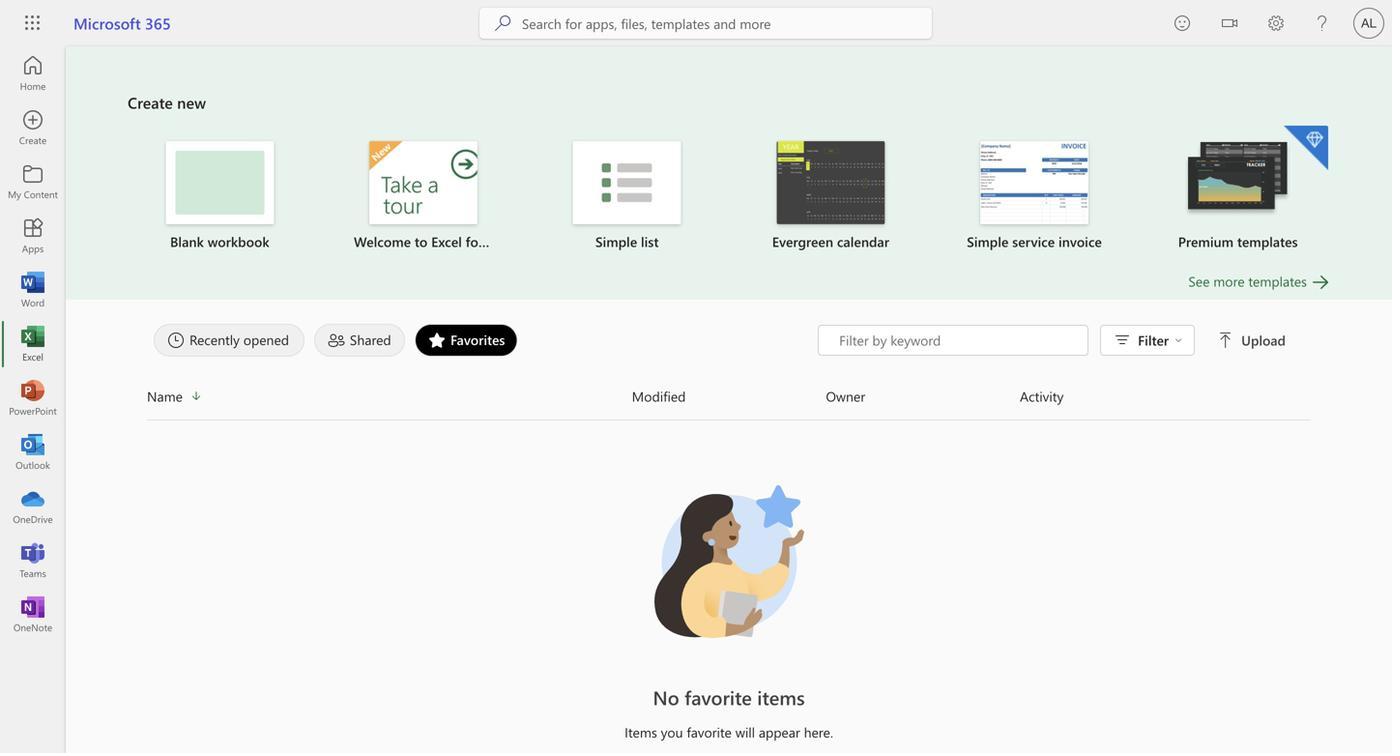 Task type: locate. For each thing, give the bounding box(es) containing it.
onenote image
[[23, 605, 43, 624]]

no favorite items status
[[438, 684, 1020, 711]]

more
[[1213, 272, 1245, 290]]

tab list containing recently opened
[[149, 319, 818, 362]]

filter 
[[1138, 331, 1182, 349]]

evergreen calendar image
[[777, 141, 885, 224]]

evergreen
[[772, 232, 833, 250]]

365
[[145, 13, 171, 33]]

1 simple from the left
[[595, 232, 637, 250]]

1 vertical spatial favorite
[[687, 723, 732, 741]]

 upload
[[1218, 331, 1286, 349]]

recently opened element
[[154, 324, 304, 357]]

 button
[[1206, 0, 1253, 50]]

0 vertical spatial favorite
[[685, 684, 752, 710]]

simple left service
[[967, 232, 1009, 250]]

no favorite items main content
[[66, 46, 1392, 753]]

simple list element
[[537, 141, 717, 251]]

None search field
[[479, 8, 932, 39]]

tab list
[[149, 319, 818, 362]]

word image
[[23, 280, 43, 300]]

templates
[[1237, 232, 1298, 250], [1248, 272, 1307, 290]]

simple list image
[[573, 141, 681, 224]]

favorite left will
[[687, 723, 732, 741]]

simple left list at the left top of the page
[[595, 232, 637, 250]]

favorites
[[450, 331, 505, 348]]

premium templates element
[[1148, 126, 1328, 251]]

welcome to excel for the web
[[354, 232, 536, 250]]

0 vertical spatial templates
[[1237, 232, 1298, 250]]

status containing filter
[[818, 325, 1290, 356]]

al button
[[1346, 0, 1392, 46]]

simple inside simple service invoice element
[[967, 232, 1009, 250]]

templates right the more
[[1248, 272, 1307, 290]]

see
[[1188, 272, 1210, 290]]

0 horizontal spatial simple
[[595, 232, 637, 250]]

outlook image
[[23, 443, 43, 462]]

create
[[128, 92, 173, 113]]

items you favorite will appear here.
[[625, 723, 833, 741]]

apps image
[[23, 226, 43, 246]]

evergreen calendar element
[[740, 141, 921, 251]]

navigation inside no favorite items application
[[0, 46, 66, 642]]

premium templates diamond image
[[1284, 126, 1328, 170]]

recently opened tab
[[149, 324, 309, 357]]

row
[[147, 381, 1311, 421]]

list containing blank workbook
[[128, 124, 1330, 271]]

row containing name
[[147, 381, 1311, 421]]

navigation
[[0, 46, 66, 642]]

simple list
[[595, 232, 659, 250]]

activity, column 4 of 4 column header
[[1020, 381, 1311, 412]]

status
[[818, 325, 1290, 356]]

list
[[128, 124, 1330, 271]]

no
[[653, 684, 679, 710]]

1 vertical spatial templates
[[1248, 272, 1307, 290]]

the
[[487, 232, 507, 250]]

simple
[[595, 232, 637, 250], [967, 232, 1009, 250]]

excel image
[[23, 334, 43, 354]]

simple inside simple list element
[[595, 232, 637, 250]]

you
[[661, 723, 683, 741]]

welcome to excel for the web image
[[369, 141, 478, 224]]

evergreen calendar
[[772, 232, 889, 250]]

favorite
[[685, 684, 752, 710], [687, 723, 732, 741]]

items
[[625, 723, 657, 741]]

blank workbook
[[170, 232, 269, 250]]

create image
[[23, 118, 43, 137]]

service
[[1012, 232, 1055, 250]]

modified
[[632, 387, 686, 405]]

owner
[[826, 387, 865, 405]]

2 simple from the left
[[967, 232, 1009, 250]]

1 horizontal spatial simple
[[967, 232, 1009, 250]]

favorite up the "items you favorite will appear here."
[[685, 684, 752, 710]]

items you favorite will appear here. status
[[438, 723, 1020, 742]]

premium templates image
[[1184, 141, 1292, 217]]

templates up the "see more templates" button
[[1237, 232, 1298, 250]]



Task type: describe. For each thing, give the bounding box(es) containing it.
name button
[[147, 381, 632, 412]]

no favorite items
[[653, 684, 805, 710]]

al
[[1361, 15, 1376, 30]]

web
[[511, 232, 536, 250]]

tab list inside no favorite items main content
[[149, 319, 818, 362]]

simple service invoice element
[[944, 141, 1125, 251]]

upload
[[1241, 331, 1286, 349]]

here.
[[804, 723, 833, 741]]

favorite inside no favorite items status
[[685, 684, 752, 710]]

for
[[466, 232, 483, 250]]

activity
[[1020, 387, 1064, 405]]

excel
[[431, 232, 462, 250]]


[[1222, 15, 1237, 31]]

invoice
[[1059, 232, 1102, 250]]

welcome
[[354, 232, 411, 250]]

will
[[735, 723, 755, 741]]

microsoft
[[73, 13, 141, 33]]

shared
[[350, 331, 391, 348]]

empty state icon image
[[642, 475, 816, 649]]

recently
[[189, 331, 240, 348]]

Filter by keyword text field
[[837, 331, 1078, 350]]

modified button
[[632, 381, 826, 412]]

my content image
[[23, 172, 43, 191]]

teams image
[[23, 551, 43, 570]]

shared tab
[[309, 324, 410, 357]]

simple service invoice
[[967, 232, 1102, 250]]

Search box. Suggestions appear as you type. search field
[[522, 8, 932, 39]]


[[1175, 336, 1182, 344]]


[[1218, 333, 1234, 348]]

favorite inside items you favorite will appear here. status
[[687, 723, 732, 741]]

opened
[[243, 331, 289, 348]]

name
[[147, 387, 183, 405]]

home image
[[23, 64, 43, 83]]

shared element
[[314, 324, 405, 357]]

list inside no favorite items main content
[[128, 124, 1330, 271]]

appear
[[759, 723, 800, 741]]

onedrive image
[[23, 497, 43, 516]]

see more templates
[[1188, 272, 1307, 290]]

microsoft 365 banner
[[0, 0, 1392, 50]]

list
[[641, 232, 659, 250]]

welcome to excel for the web element
[[333, 141, 536, 251]]

microsoft 365
[[73, 13, 171, 33]]

premium templates
[[1178, 232, 1298, 250]]

simple for simple list
[[595, 232, 637, 250]]

row inside no favorite items main content
[[147, 381, 1311, 421]]

simple for simple service invoice
[[967, 232, 1009, 250]]

simple service invoice image
[[980, 141, 1088, 224]]

recently opened
[[189, 331, 289, 348]]

blank workbook element
[[130, 141, 310, 251]]

items
[[757, 684, 805, 710]]

calendar
[[837, 232, 889, 250]]

templates inside button
[[1248, 272, 1307, 290]]

see more templates button
[[1188, 271, 1330, 292]]

no favorite items application
[[0, 46, 1392, 753]]

owner button
[[826, 381, 1020, 412]]

workbook
[[208, 232, 269, 250]]

premium
[[1178, 232, 1234, 250]]

to
[[415, 232, 427, 250]]

new
[[177, 92, 206, 113]]

filter
[[1138, 331, 1169, 349]]

powerpoint image
[[23, 389, 43, 408]]

blank
[[170, 232, 204, 250]]

create new
[[128, 92, 206, 113]]

favorites element
[[415, 324, 518, 357]]

favorites tab
[[410, 324, 522, 357]]



Task type: vqa. For each thing, say whether or not it's contained in the screenshot.
AL dropdown button
yes



